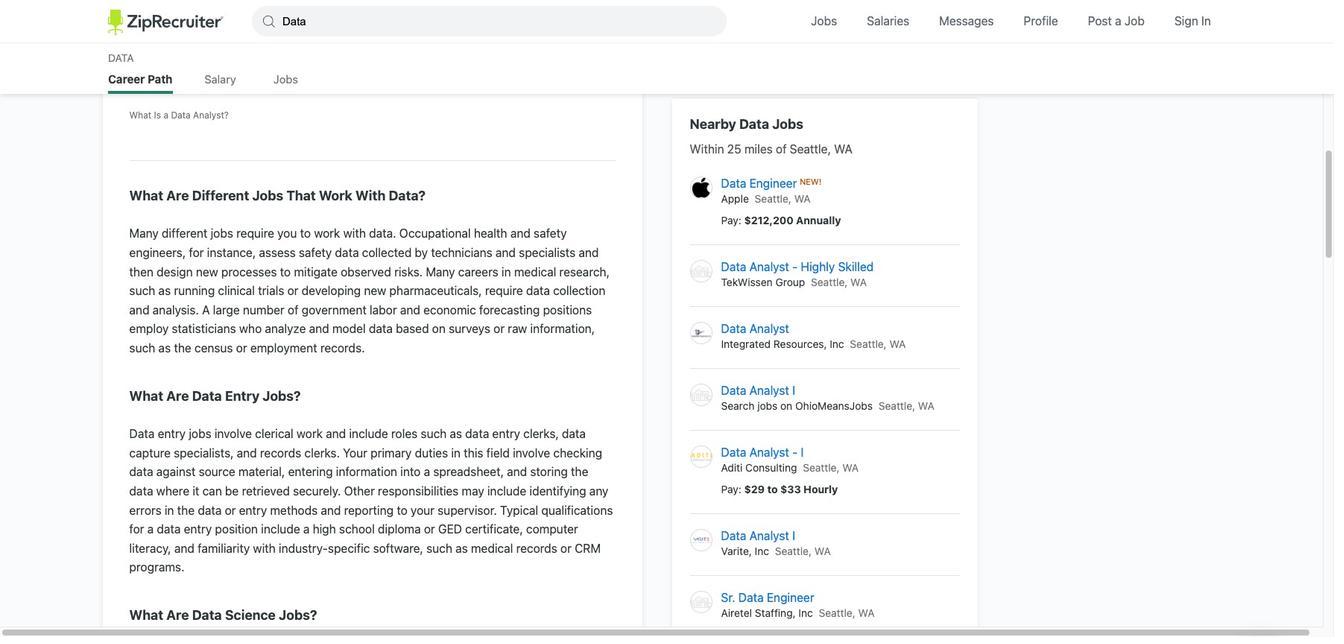 Task type: locate. For each thing, give the bounding box(es) containing it.
that
[[287, 188, 316, 203]]

data up literacy,
[[157, 523, 181, 536]]

data analyst i link
[[721, 384, 796, 400], [721, 530, 796, 545]]

2 vertical spatial i
[[793, 530, 796, 543]]

on inside many different jobs require you to work with data. occupational health and safety engineers, for instance, assess safety data collected by technicians and specialists and then design new processes to mitigate observed risks. many careers in medical research, such as running clinical trials or developing new pharmaceuticals, require data collection and analysis. a large number of government labor and economic forecasting positions employ statisticians who analyze and model data based on surveys or raw information, such as the census or employment records.
[[432, 322, 446, 336]]

analyst inside data analyst - i aditi consulting seattle, wa
[[750, 446, 790, 460]]

2 vertical spatial inc
[[799, 607, 813, 620]]

post a job
[[1089, 14, 1145, 28]]

1 vertical spatial the
[[571, 466, 589, 479]]

against
[[156, 466, 196, 479]]

0 vertical spatial of
[[776, 143, 787, 156]]

work inside the data entry jobs involve clerical work and include roles such as data entry clerks, data capture specialists, and records clerks. your primary duties in this field involve checking data against source material, entering information into a spreadsheet, and storing the data where it can be retrieved securely. other responsibilities may include identifying any errors in the data or entry methods and reporting to your supervisor. typical qualifications for a data entry position include a high school diploma or ged certificate, computer literacy, and familiarity with industry-specific software, such as medical records or crm programs.
[[297, 427, 323, 441]]

0 vertical spatial science
[[193, 74, 226, 85]]

1 horizontal spatial with
[[343, 227, 366, 240]]

seattle, right staffing,
[[819, 607, 856, 620]]

to
[[300, 227, 311, 240], [280, 265, 291, 279], [768, 484, 778, 496], [397, 504, 408, 517]]

this
[[464, 447, 484, 460]]

1 horizontal spatial new
[[364, 284, 387, 298]]

0 vertical spatial engineer
[[750, 177, 797, 191]]

and down the government
[[309, 322, 329, 336]]

hourly
[[804, 484, 838, 496]]

0 horizontal spatial with
[[253, 542, 276, 555]]

1 horizontal spatial inc
[[799, 607, 813, 620]]

2 what are data science jobs? from the top
[[129, 608, 317, 623]]

1 vertical spatial what are data science jobs?
[[129, 608, 317, 623]]

many up engineers,
[[129, 227, 159, 240]]

of right miles
[[776, 143, 787, 156]]

1 vertical spatial safety
[[299, 246, 332, 260]]

1 vertical spatial for
[[129, 523, 144, 536]]

2 data analyst i link from the top
[[721, 530, 796, 545]]

i up ohiomeansjobs
[[793, 384, 796, 398]]

to up the diploma
[[397, 504, 408, 517]]

3 what from the top
[[129, 188, 163, 203]]

2 horizontal spatial inc
[[830, 338, 845, 351]]

of up 'analyze' on the left bottom of the page
[[288, 303, 299, 317]]

a up literacy,
[[147, 523, 154, 536]]

seattle, inside data analyst i varite, inc seattle, wa
[[775, 545, 812, 558]]

risks.
[[395, 265, 423, 279]]

4 what from the top
[[129, 388, 163, 404]]

data up aditi
[[721, 446, 747, 460]]

0 vertical spatial what are data science jobs?
[[129, 74, 254, 85]]

what
[[129, 74, 151, 85], [129, 110, 151, 121], [129, 188, 163, 203], [129, 388, 163, 404], [129, 608, 163, 623]]

1 vertical spatial -
[[793, 446, 798, 460]]

for down errors
[[129, 523, 144, 536]]

identifying
[[530, 485, 587, 498]]

to down assess
[[280, 265, 291, 279]]

position
[[215, 523, 258, 536]]

- inside data analyst - i aditi consulting seattle, wa
[[793, 446, 798, 460]]

seattle, inside data analyst - highly skilled tekwissen group seattle, wa
[[811, 276, 848, 289]]

0 vertical spatial jobs?
[[229, 74, 254, 85]]

what is a data analyst?
[[129, 110, 229, 121]]

integrated
[[721, 338, 771, 351]]

1 vertical spatial involve
[[513, 447, 550, 460]]

work
[[314, 227, 340, 240], [297, 427, 323, 441]]

0 vertical spatial -
[[793, 261, 798, 274]]

seattle, right ohiomeansjobs
[[879, 400, 916, 413]]

with inside many different jobs require you to work with data. occupational health and safety engineers, for instance, assess safety data collected by technicians and specialists and then design new processes to mitigate observed risks. many careers in medical research, such as running clinical trials or developing new pharmaceuticals, require data collection and analysis. a large number of government labor and economic forecasting positions employ statisticians who analyze and model data based on surveys or raw information, such as the census or employment records.
[[343, 227, 366, 240]]

data inside data analyst integrated resources, inc seattle, wa
[[721, 323, 747, 336]]

observed
[[341, 265, 391, 279]]

of
[[776, 143, 787, 156], [288, 303, 299, 317]]

1 horizontal spatial many
[[426, 265, 455, 279]]

data down labor
[[369, 322, 393, 336]]

1 pay: from the top
[[721, 214, 742, 227]]

government
[[302, 303, 367, 317]]

occupational
[[400, 227, 471, 240]]

career path link
[[108, 72, 173, 91]]

for down different
[[189, 246, 204, 260]]

ziprecruiter image
[[108, 10, 224, 35]]

0 vertical spatial jobs link
[[800, 0, 849, 42]]

the down the statisticians
[[174, 342, 191, 355]]

analyst inside data analyst i search jobs on ohiomeansjobs seattle, wa
[[750, 384, 790, 398]]

jobs inside the data entry jobs involve clerical work and include roles such as data entry clerks, data capture specialists, and records clerks. your primary duties in this field involve checking data against source material, entering information into a spreadsheet, and storing the data where it can be retrieved securely. other responsibilities may include identifying any errors in the data or entry methods and reporting to your supervisor. typical qualifications for a data entry position include a high school diploma or ged certificate, computer literacy, and familiarity with industry-specific software, such as medical records or crm programs.
[[189, 427, 212, 441]]

what are data science jobs? down familiarity
[[129, 608, 317, 623]]

0 vertical spatial i
[[793, 384, 796, 398]]

0 vertical spatial involve
[[215, 427, 252, 441]]

- inside data analyst - highly skilled tekwissen group seattle, wa
[[793, 261, 798, 274]]

1 horizontal spatial on
[[781, 400, 793, 413]]

to right $29
[[768, 484, 778, 496]]

analyst
[[750, 261, 790, 274], [750, 323, 790, 336], [750, 384, 790, 398], [750, 446, 790, 460], [750, 530, 790, 543]]

1 vertical spatial of
[[288, 303, 299, 317]]

or right trials
[[288, 284, 299, 298]]

data up what is a data analyst?
[[171, 74, 191, 85]]

pay: down apple
[[721, 214, 742, 227]]

forecasting
[[479, 303, 540, 317]]

inc right varite,
[[755, 545, 770, 558]]

records
[[260, 447, 301, 460], [516, 542, 558, 555]]

and up the clerks.
[[326, 427, 346, 441]]

pay: for data engineer
[[721, 214, 742, 227]]

wa inside data analyst integrated resources, inc seattle, wa
[[890, 338, 906, 351]]

jobs
[[211, 227, 233, 240], [758, 400, 778, 413], [189, 427, 212, 441]]

tabs element
[[108, 72, 1227, 94]]

jobs link inside main element
[[800, 0, 849, 42]]

the
[[174, 342, 191, 355], [571, 466, 589, 479], [177, 504, 195, 517]]

1 horizontal spatial records
[[516, 542, 558, 555]]

0 vertical spatial many
[[129, 227, 159, 240]]

1 vertical spatial on
[[781, 400, 793, 413]]

0 vertical spatial include
[[349, 427, 388, 441]]

on down economic
[[432, 322, 446, 336]]

analyst up search
[[750, 384, 790, 398]]

are inside what are data science jobs? link
[[154, 74, 168, 85]]

1 vertical spatial in
[[451, 447, 461, 460]]

pay: for data analyst - i
[[721, 484, 742, 496]]

entry up field
[[493, 427, 521, 441]]

are right career
[[154, 74, 168, 85]]

work down work
[[314, 227, 340, 240]]

$212,200
[[745, 214, 794, 227]]

jobs link left salaries link
[[800, 0, 849, 42]]

require
[[237, 227, 274, 240], [485, 284, 523, 298]]

search
[[721, 400, 755, 413]]

work
[[319, 188, 353, 203]]

what are data science jobs? inside what are data science jobs? link
[[129, 74, 254, 85]]

jobs link
[[800, 0, 849, 42], [268, 72, 304, 94]]

analyst inside data analyst - highly skilled tekwissen group seattle, wa
[[750, 261, 790, 274]]

work up the clerks.
[[297, 427, 323, 441]]

require up forecasting
[[485, 284, 523, 298]]

analyst for highly
[[750, 261, 790, 274]]

1 vertical spatial engineer
[[767, 592, 815, 605]]

Search job title or keyword text field
[[252, 6, 727, 37]]

0 vertical spatial the
[[174, 342, 191, 355]]

analyst up "integrated"
[[750, 323, 790, 336]]

as
[[158, 284, 171, 298], [158, 342, 171, 355], [450, 427, 462, 441], [456, 542, 468, 555]]

0 vertical spatial in
[[502, 265, 511, 279]]

2 pay: from the top
[[721, 484, 742, 496]]

new up labor
[[364, 284, 387, 298]]

0 vertical spatial for
[[189, 246, 204, 260]]

-
[[793, 261, 798, 274], [793, 446, 798, 460]]

i inside data analyst i search jobs on ohiomeansjobs seattle, wa
[[793, 384, 796, 398]]

analyst inside data analyst integrated resources, inc seattle, wa
[[750, 323, 790, 336]]

0 horizontal spatial many
[[129, 227, 159, 240]]

seattle, down highly
[[811, 276, 848, 289]]

seattle, inside data analyst i search jobs on ohiomeansjobs seattle, wa
[[879, 400, 916, 413]]

1 horizontal spatial in
[[451, 447, 461, 460]]

engineer down within 25 miles of seattle, wa
[[750, 177, 797, 191]]

jobs inside many different jobs require you to work with data. occupational health and safety engineers, for instance, assess safety data collected by technicians and specialists and then design new processes to mitigate observed risks. many careers in medical research, such as running clinical trials or developing new pharmaceuticals, require data collection and analysis. a large number of government labor and economic forecasting positions employ statisticians who analyze and model data based on surveys or raw information, such as the census or employment records.
[[211, 227, 233, 240]]

$29
[[745, 484, 765, 496]]

i for data analyst i varite, inc seattle, wa
[[793, 530, 796, 543]]

2 analyst from the top
[[750, 323, 790, 336]]

on
[[432, 322, 446, 336], [781, 400, 793, 413]]

with down position
[[253, 542, 276, 555]]

2 vertical spatial jobs?
[[279, 608, 317, 623]]

to inside the data entry jobs involve clerical work and include roles such as data entry clerks, data capture specialists, and records clerks. your primary duties in this field involve checking data against source material, entering information into a spreadsheet, and storing the data where it can be retrieved securely. other responsibilities may include identifying any errors in the data or entry methods and reporting to your supervisor. typical qualifications for a data entry position include a high school diploma or ged certificate, computer literacy, and familiarity with industry-specific software, such as medical records or crm programs.
[[397, 504, 408, 517]]

data
[[108, 51, 134, 64], [171, 74, 191, 85], [171, 110, 191, 121], [740, 116, 770, 132], [721, 177, 747, 191], [721, 261, 747, 274], [721, 323, 747, 336], [721, 384, 747, 398], [192, 388, 222, 404], [129, 427, 155, 441], [721, 446, 747, 460], [721, 530, 747, 543], [739, 592, 764, 605], [192, 608, 222, 623]]

main element
[[108, 0, 1227, 43]]

0 vertical spatial records
[[260, 447, 301, 460]]

1 horizontal spatial for
[[189, 246, 204, 260]]

jobs
[[812, 14, 838, 28], [274, 72, 298, 86], [773, 116, 804, 132], [252, 188, 284, 203]]

with left data.
[[343, 227, 366, 240]]

0 vertical spatial new
[[196, 265, 218, 279]]

i inside data analyst - i aditi consulting seattle, wa
[[801, 446, 804, 460]]

i down $33
[[793, 530, 796, 543]]

literacy,
[[129, 542, 171, 555]]

wa inside data analyst i search jobs on ohiomeansjobs seattle, wa
[[919, 400, 935, 413]]

medical down 'specialists'
[[514, 265, 557, 279]]

school
[[339, 523, 375, 536]]

0 vertical spatial inc
[[830, 338, 845, 351]]

be
[[225, 485, 239, 498]]

0 vertical spatial require
[[237, 227, 274, 240]]

for
[[189, 246, 204, 260], [129, 523, 144, 536]]

jobs up instance, at left top
[[211, 227, 233, 240]]

messages
[[940, 14, 994, 28]]

data analyst i link down $29
[[721, 530, 796, 545]]

the down 'checking'
[[571, 466, 589, 479]]

seattle,
[[790, 143, 831, 156], [755, 193, 792, 205], [811, 276, 848, 289], [850, 338, 887, 351], [879, 400, 916, 413], [803, 462, 840, 475], [775, 545, 812, 558], [819, 607, 856, 620]]

responsibilities
[[378, 485, 459, 498]]

group
[[776, 276, 806, 289]]

involve down clerks,
[[513, 447, 550, 460]]

0 vertical spatial jobs
[[211, 227, 233, 240]]

data down can
[[198, 504, 222, 517]]

2 horizontal spatial in
[[502, 265, 511, 279]]

data inside data analyst - i aditi consulting seattle, wa
[[721, 446, 747, 460]]

1 data analyst i link from the top
[[721, 384, 796, 400]]

data up airetel
[[739, 592, 764, 605]]

inc inside data analyst integrated resources, inc seattle, wa
[[830, 338, 845, 351]]

0 horizontal spatial records
[[260, 447, 301, 460]]

0 horizontal spatial jobs link
[[268, 72, 304, 94]]

1 what are data science jobs? from the top
[[129, 74, 254, 85]]

include down methods
[[261, 523, 300, 536]]

1 horizontal spatial medical
[[514, 265, 557, 279]]

a left job
[[1116, 14, 1122, 28]]

1 vertical spatial inc
[[755, 545, 770, 558]]

analyst inside data analyst i varite, inc seattle, wa
[[750, 530, 790, 543]]

mitigate
[[294, 265, 338, 279]]

1 vertical spatial jobs
[[758, 400, 778, 413]]

safety up mitigate
[[299, 246, 332, 260]]

0 vertical spatial safety
[[534, 227, 567, 240]]

high
[[313, 523, 336, 536]]

1 vertical spatial with
[[253, 542, 276, 555]]

0 vertical spatial on
[[432, 322, 446, 336]]

different
[[162, 227, 208, 240]]

specialists
[[519, 246, 576, 260]]

0 vertical spatial work
[[314, 227, 340, 240]]

aditi
[[721, 462, 743, 475]]

sign in link
[[1164, 0, 1223, 42]]

1 vertical spatial work
[[297, 427, 323, 441]]

post
[[1089, 14, 1113, 28]]

entry down "retrieved" at the left of page
[[239, 504, 267, 517]]

analyst up varite,
[[750, 530, 790, 543]]

1 horizontal spatial jobs link
[[800, 0, 849, 42]]

4 analyst from the top
[[750, 446, 790, 460]]

sr. data engineer link
[[721, 592, 815, 607]]

data analyst i varite, inc seattle, wa
[[721, 530, 831, 558]]

familiarity
[[198, 542, 250, 555]]

primary
[[371, 447, 412, 460]]

analyst for i
[[750, 446, 790, 460]]

medical inside the data entry jobs involve clerical work and include roles such as data entry clerks, data capture specialists, and records clerks. your primary duties in this field involve checking data against source material, entering information into a spreadsheet, and storing the data where it can be retrieved securely. other responsibilities may include identifying any errors in the data or entry methods and reporting to your supervisor. typical qualifications for a data entry position include a high school diploma or ged certificate, computer literacy, and familiarity with industry-specific software, such as medical records or crm programs.
[[471, 542, 513, 555]]

salaries link
[[856, 0, 921, 42]]

in left this
[[451, 447, 461, 460]]

i inside data analyst i varite, inc seattle, wa
[[793, 530, 796, 543]]

many up pharmaceuticals,
[[426, 265, 455, 279]]

0 vertical spatial pay:
[[721, 214, 742, 227]]

in inside many different jobs require you to work with data. occupational health and safety engineers, for instance, assess safety data collected by technicians and specialists and then design new processes to mitigate observed risks. many careers in medical research, such as running clinical trials or developing new pharmaceuticals, require data collection and analysis. a large number of government labor and economic forecasting positions employ statisticians who analyze and model data based on surveys or raw information, such as the census or employment records.
[[502, 265, 511, 279]]

1 vertical spatial data analyst i link
[[721, 530, 796, 545]]

2 what from the top
[[129, 110, 151, 121]]

science
[[193, 74, 226, 85], [225, 608, 276, 623]]

new!
[[800, 177, 822, 187]]

data right the is
[[171, 110, 191, 121]]

then
[[129, 265, 154, 279]]

collection
[[553, 284, 606, 298]]

new
[[196, 265, 218, 279], [364, 284, 387, 298]]

work inside many different jobs require you to work with data. occupational health and safety engineers, for instance, assess safety data collected by technicians and specialists and then design new processes to mitigate observed risks. many careers in medical research, such as running clinical trials or developing new pharmaceuticals, require data collection and analysis. a large number of government labor and economic forecasting positions employ statisticians who analyze and model data based on surveys or raw information, such as the census or employment records.
[[314, 227, 340, 240]]

where
[[156, 485, 190, 498]]

0 horizontal spatial for
[[129, 523, 144, 536]]

2 - from the top
[[793, 446, 798, 460]]

include up the your
[[349, 427, 388, 441]]

data inside data analyst - highly skilled tekwissen group seattle, wa
[[721, 261, 747, 274]]

0 horizontal spatial safety
[[299, 246, 332, 260]]

0 horizontal spatial new
[[196, 265, 218, 279]]

0 horizontal spatial on
[[432, 322, 446, 336]]

seattle, inside data analyst integrated resources, inc seattle, wa
[[850, 338, 887, 351]]

1 vertical spatial medical
[[471, 542, 513, 555]]

a right the is
[[164, 110, 169, 121]]

inc inside data analyst i varite, inc seattle, wa
[[755, 545, 770, 558]]

nearby
[[690, 116, 737, 132]]

data up search
[[721, 384, 747, 398]]

entering
[[288, 466, 333, 479]]

economic
[[424, 303, 476, 317]]

0 horizontal spatial inc
[[755, 545, 770, 558]]

to right the you
[[300, 227, 311, 240]]

5 analyst from the top
[[750, 530, 790, 543]]

data inside the data entry jobs involve clerical work and include roles such as data entry clerks, data capture specialists, and records clerks. your primary duties in this field involve checking data against source material, entering information into a spreadsheet, and storing the data where it can be retrieved securely. other responsibilities may include identifying any errors in the data or entry methods and reporting to your supervisor. typical qualifications for a data entry position include a high school diploma or ged certificate, computer literacy, and familiarity with industry-specific software, such as medical records or crm programs.
[[129, 427, 155, 441]]

medical down the certificate,
[[471, 542, 513, 555]]

- up consulting
[[793, 446, 798, 460]]

records.
[[321, 342, 365, 355]]

0 vertical spatial with
[[343, 227, 366, 240]]

0 vertical spatial data analyst i link
[[721, 384, 796, 400]]

include up typical
[[488, 485, 527, 498]]

1 vertical spatial pay:
[[721, 484, 742, 496]]

1 horizontal spatial include
[[349, 427, 388, 441]]

science down familiarity
[[225, 608, 276, 623]]

of inside many different jobs require you to work with data. occupational health and safety engineers, for instance, assess safety data collected by technicians and specialists and then design new processes to mitigate observed risks. many careers in medical research, such as running clinical trials or developing new pharmaceuticals, require data collection and analysis. a large number of government labor and economic forecasting positions employ statisticians who analyze and model data based on surveys or raw information, such as the census or employment records.
[[288, 303, 299, 317]]

3 analyst from the top
[[750, 384, 790, 398]]

employ
[[129, 322, 169, 336]]

pay: $29 to $33 hourly
[[721, 484, 838, 496]]

inc right staffing,
[[799, 607, 813, 620]]

1 vertical spatial require
[[485, 284, 523, 298]]

or
[[288, 284, 299, 298], [494, 322, 505, 336], [236, 342, 247, 355], [225, 504, 236, 517], [424, 523, 435, 536], [561, 542, 572, 555]]

0 horizontal spatial require
[[237, 227, 274, 240]]

jobs left salaries
[[812, 14, 838, 28]]

or left raw
[[494, 322, 505, 336]]

1 horizontal spatial of
[[776, 143, 787, 156]]

2 vertical spatial in
[[165, 504, 174, 517]]

data up capture
[[129, 427, 155, 441]]

data analyst - highly skilled tekwissen group seattle, wa
[[721, 261, 874, 289]]

jobs right search
[[758, 400, 778, 413]]

jobs link right salary link
[[268, 72, 304, 94]]

jobs for checking
[[189, 427, 212, 441]]

jobs inside main element
[[812, 14, 838, 28]]

wa inside data analyst - i aditi consulting seattle, wa
[[843, 462, 859, 475]]

records down clerical
[[260, 447, 301, 460]]

involve
[[215, 427, 252, 441], [513, 447, 550, 460]]

salaries
[[867, 14, 910, 28]]

1 vertical spatial include
[[488, 485, 527, 498]]

1 horizontal spatial involve
[[513, 447, 550, 460]]

1 vertical spatial new
[[364, 284, 387, 298]]

safety up 'specialists'
[[534, 227, 567, 240]]

2 vertical spatial jobs
[[189, 427, 212, 441]]

1 what from the top
[[129, 74, 151, 85]]

medical
[[514, 265, 557, 279], [471, 542, 513, 555]]

career path
[[108, 72, 173, 86]]

and
[[511, 227, 531, 240], [496, 246, 516, 260], [579, 246, 599, 260], [129, 303, 150, 317], [400, 303, 421, 317], [309, 322, 329, 336], [326, 427, 346, 441], [237, 447, 257, 460], [507, 466, 527, 479], [321, 504, 341, 517], [174, 542, 195, 555]]

0 vertical spatial medical
[[514, 265, 557, 279]]

resources,
[[774, 338, 827, 351]]

duties
[[415, 447, 448, 460]]

or left crm in the left of the page
[[561, 542, 572, 555]]

as up the spreadsheet,
[[450, 427, 462, 441]]

0 horizontal spatial of
[[288, 303, 299, 317]]

1 - from the top
[[793, 261, 798, 274]]

data analyst i link for data analyst i varite, inc seattle, wa
[[721, 530, 796, 545]]

2 vertical spatial include
[[261, 523, 300, 536]]

analyst up consulting
[[750, 446, 790, 460]]

engineer
[[750, 177, 797, 191], [767, 592, 815, 605]]

analyst up group
[[750, 261, 790, 274]]

1 vertical spatial i
[[801, 446, 804, 460]]

computer
[[526, 523, 579, 536]]

data?
[[389, 188, 426, 203]]

is
[[154, 110, 161, 121]]

new up the running
[[196, 265, 218, 279]]

1 analyst from the top
[[750, 261, 790, 274]]

2 horizontal spatial include
[[488, 485, 527, 498]]

0 horizontal spatial medical
[[471, 542, 513, 555]]

salary link
[[202, 72, 238, 94]]

your
[[411, 504, 435, 517]]

seattle, up the sr. data engineer link
[[775, 545, 812, 558]]

seattle, up data analyst i search jobs on ohiomeansjobs seattle, wa
[[850, 338, 887, 351]]



Task type: vqa. For each thing, say whether or not it's contained in the screenshot.
Resume related to Resume Templates
no



Task type: describe. For each thing, give the bounding box(es) containing it.
and down health
[[496, 246, 516, 260]]

as down "employ"
[[158, 342, 171, 355]]

different
[[192, 188, 249, 203]]

it
[[193, 485, 199, 498]]

crm
[[575, 542, 601, 555]]

a left high
[[303, 523, 310, 536]]

positions
[[543, 303, 592, 317]]

profile
[[1024, 14, 1059, 28]]

securely.
[[293, 485, 341, 498]]

the inside many different jobs require you to work with data. occupational health and safety engineers, for instance, assess safety data collected by technicians and specialists and then design new processes to mitigate observed risks. many careers in medical research, such as running clinical trials or developing new pharmaceuticals, require data collection and analysis. a large number of government labor and economic forecasting positions employ statisticians who analyze and model data based on surveys or raw information, such as the census or employment records.
[[174, 342, 191, 355]]

within 25 miles of seattle, wa
[[690, 143, 853, 156]]

data down capture
[[129, 466, 153, 479]]

census
[[195, 342, 233, 355]]

what is a data analyst? link
[[129, 98, 616, 133]]

sign in
[[1175, 14, 1212, 28]]

and down field
[[507, 466, 527, 479]]

or down who
[[236, 342, 247, 355]]

inc for data analyst
[[830, 338, 845, 351]]

messages link
[[929, 0, 1006, 42]]

0 horizontal spatial involve
[[215, 427, 252, 441]]

based
[[396, 322, 429, 336]]

field
[[487, 447, 510, 460]]

sr.
[[721, 592, 736, 605]]

or down your
[[424, 523, 435, 536]]

specialists,
[[174, 447, 234, 460]]

analyst for varite,
[[750, 530, 790, 543]]

1 vertical spatial many
[[426, 265, 455, 279]]

such down the 'ged'
[[427, 542, 453, 555]]

inc inside sr. data engineer airetel staffing, inc seattle, wa
[[799, 607, 813, 620]]

analyst for resources,
[[750, 323, 790, 336]]

or down be
[[225, 504, 236, 517]]

information
[[336, 466, 397, 479]]

1 vertical spatial science
[[225, 608, 276, 623]]

sr. data engineer airetel staffing, inc seattle, wa
[[721, 592, 875, 620]]

jobs left that at the left top
[[252, 188, 284, 203]]

such down "employ"
[[129, 342, 155, 355]]

source
[[199, 466, 235, 479]]

developing
[[302, 284, 361, 298]]

data down familiarity
[[192, 608, 222, 623]]

entry
[[225, 388, 260, 404]]

seattle, inside data analyst - i aditi consulting seattle, wa
[[803, 462, 840, 475]]

and up high
[[321, 504, 341, 517]]

what are different jobs that work with data?
[[129, 188, 426, 203]]

consulting
[[746, 462, 797, 475]]

surveys
[[449, 322, 491, 336]]

data analyst i link for data analyst i search jobs on ohiomeansjobs seattle, wa
[[721, 384, 796, 400]]

data inside data analyst i varite, inc seattle, wa
[[721, 530, 747, 543]]

methods
[[270, 504, 318, 517]]

errors
[[129, 504, 162, 517]]

i for data analyst i search jobs on ohiomeansjobs seattle, wa
[[793, 384, 796, 398]]

clinical
[[218, 284, 255, 298]]

jobs for new
[[211, 227, 233, 240]]

many different jobs require you to work with data. occupational health and safety engineers, for instance, assess safety data collected by technicians and specialists and then design new processes to mitigate observed risks. many careers in medical research, such as running clinical trials or developing new pharmaceuticals, require data collection and analysis. a large number of government labor and economic forecasting positions employ statisticians who analyze and model data based on surveys or raw information, such as the census or employment records.
[[129, 227, 610, 355]]

diploma
[[378, 523, 421, 536]]

2 vertical spatial the
[[177, 504, 195, 517]]

1 vertical spatial records
[[516, 542, 558, 555]]

analyst?
[[193, 110, 229, 121]]

raw
[[508, 322, 527, 336]]

nearby data jobs
[[690, 116, 804, 132]]

qualifications
[[542, 504, 613, 517]]

instance,
[[207, 246, 256, 260]]

processes
[[221, 265, 277, 279]]

as down the 'ged'
[[456, 542, 468, 555]]

jobs up within 25 miles of seattle, wa
[[773, 116, 804, 132]]

data inside data analyst i search jobs on ohiomeansjobs seattle, wa
[[721, 384, 747, 398]]

typical
[[500, 504, 539, 517]]

what inside what is a data analyst? link
[[129, 110, 151, 121]]

clerks.
[[305, 447, 340, 460]]

collected
[[362, 246, 412, 260]]

staffing,
[[755, 607, 796, 620]]

wa inside data engineer new! apple seattle, wa
[[795, 193, 811, 205]]

and up programs.
[[174, 542, 195, 555]]

what inside what are data science jobs? link
[[129, 74, 151, 85]]

data inside sr. data engineer airetel staffing, inc seattle, wa
[[739, 592, 764, 605]]

tekwissen
[[721, 276, 773, 289]]

jobs inside data analyst i search jobs on ohiomeansjobs seattle, wa
[[758, 400, 778, 413]]

assess
[[259, 246, 296, 260]]

such down then
[[129, 284, 155, 298]]

number
[[243, 303, 285, 317]]

engineer inside sr. data engineer airetel staffing, inc seattle, wa
[[767, 592, 815, 605]]

data up observed
[[335, 246, 359, 260]]

post a job link
[[1077, 0, 1156, 42]]

industry-
[[279, 542, 328, 555]]

are up specialists,
[[167, 388, 189, 404]]

and up based
[[400, 303, 421, 317]]

5 what from the top
[[129, 608, 163, 623]]

data left entry
[[192, 388, 222, 404]]

entry up capture
[[158, 427, 186, 441]]

running
[[174, 284, 215, 298]]

seattle, inside sr. data engineer airetel staffing, inc seattle, wa
[[819, 607, 856, 620]]

may
[[462, 485, 484, 498]]

supervisor.
[[438, 504, 497, 517]]

on inside data analyst i search jobs on ohiomeansjobs seattle, wa
[[781, 400, 793, 413]]

- for i
[[793, 446, 798, 460]]

and up research,
[[579, 246, 599, 260]]

into
[[401, 466, 421, 479]]

seattle, up the new!
[[790, 143, 831, 156]]

1 vertical spatial jobs?
[[263, 388, 301, 404]]

by
[[415, 246, 428, 260]]

employment
[[250, 342, 317, 355]]

such up 'duties'
[[421, 427, 447, 441]]

pharmaceuticals,
[[390, 284, 482, 298]]

within
[[690, 143, 725, 156]]

are down programs.
[[167, 608, 189, 623]]

medical inside many different jobs require you to work with data. occupational health and safety engineers, for instance, assess safety data collected by technicians and specialists and then design new processes to mitigate observed risks. many careers in medical research, such as running clinical trials or developing new pharmaceuticals, require data collection and analysis. a large number of government labor and economic forecasting positions employ statisticians who analyze and model data based on surveys or raw information, such as the census or employment records.
[[514, 265, 557, 279]]

reporting
[[344, 504, 394, 517]]

and right health
[[511, 227, 531, 240]]

spreadsheet,
[[433, 466, 504, 479]]

career
[[108, 72, 145, 86]]

data analyst i search jobs on ohiomeansjobs seattle, wa
[[721, 384, 935, 413]]

miles
[[745, 143, 773, 156]]

are up different
[[167, 188, 189, 203]]

who
[[239, 322, 262, 336]]

wa inside data analyst i varite, inc seattle, wa
[[815, 545, 831, 558]]

entry up familiarity
[[184, 523, 212, 536]]

apple
[[721, 193, 749, 205]]

seattle, inside data engineer new! apple seattle, wa
[[755, 193, 792, 205]]

technicians
[[431, 246, 493, 260]]

annually
[[797, 214, 841, 227]]

inc for data analyst i
[[755, 545, 770, 558]]

1 horizontal spatial safety
[[534, 227, 567, 240]]

data up forecasting
[[526, 284, 550, 298]]

0 horizontal spatial include
[[261, 523, 300, 536]]

clerks,
[[524, 427, 559, 441]]

profile link
[[1013, 0, 1070, 42]]

and up "employ"
[[129, 303, 150, 317]]

1 vertical spatial jobs link
[[268, 72, 304, 94]]

wa inside data analyst - highly skilled tekwissen group seattle, wa
[[851, 276, 867, 289]]

your
[[343, 447, 368, 460]]

salary
[[205, 72, 236, 86]]

data engineer new! apple seattle, wa
[[721, 177, 822, 205]]

what are data entry jobs?
[[129, 388, 301, 404]]

airetel
[[721, 607, 752, 620]]

wa inside sr. data engineer airetel staffing, inc seattle, wa
[[859, 607, 875, 620]]

analyst for search
[[750, 384, 790, 398]]

data analyst link
[[721, 323, 790, 338]]

data up errors
[[129, 485, 153, 498]]

engineer inside data engineer new! apple seattle, wa
[[750, 177, 797, 191]]

material,
[[239, 466, 285, 479]]

statisticians
[[172, 322, 236, 336]]

programs.
[[129, 561, 185, 574]]

as down design at the top of page
[[158, 284, 171, 298]]

0 horizontal spatial in
[[165, 504, 174, 517]]

for inside the data entry jobs involve clerical work and include roles such as data entry clerks, data capture specialists, and records clerks. your primary duties in this field involve checking data against source material, entering information into a spreadsheet, and storing the data where it can be retrieved securely. other responsibilities may include identifying any errors in the data or entry methods and reporting to your supervisor. typical qualifications for a data entry position include a high school diploma or ged certificate, computer literacy, and familiarity with industry-specific software, such as medical records or crm programs.
[[129, 523, 144, 536]]

data up 'checking'
[[562, 427, 586, 441]]

data inside data engineer new! apple seattle, wa
[[721, 177, 747, 191]]

with inside the data entry jobs involve clerical work and include roles such as data entry clerks, data capture specialists, and records clerks. your primary duties in this field involve checking data against source material, entering information into a spreadsheet, and storing the data where it can be retrieved securely. other responsibilities may include identifying any errors in the data or entry methods and reporting to your supervisor. typical qualifications for a data entry position include a high school diploma or ged certificate, computer literacy, and familiarity with industry-specific software, such as medical records or crm programs.
[[253, 542, 276, 555]]

data up career
[[108, 51, 134, 64]]

data up this
[[466, 427, 489, 441]]

data up miles
[[740, 116, 770, 132]]

labor
[[370, 303, 397, 317]]

and up 'material,'
[[237, 447, 257, 460]]

for inside many different jobs require you to work with data. occupational health and safety engineers, for instance, assess safety data collected by technicians and specialists and then design new processes to mitigate observed risks. many careers in medical research, such as running clinical trials or developing new pharmaceuticals, require data collection and analysis. a large number of government labor and economic forecasting positions employ statisticians who analyze and model data based on surveys or raw information, such as the census or employment records.
[[189, 246, 204, 260]]

jobs inside tabs element
[[274, 72, 298, 86]]

- for highly
[[793, 261, 798, 274]]

a right into
[[424, 466, 430, 479]]

ohiomeansjobs
[[796, 400, 873, 413]]

data analyst - i link
[[721, 446, 804, 462]]

design
[[157, 265, 193, 279]]

1 horizontal spatial require
[[485, 284, 523, 298]]



